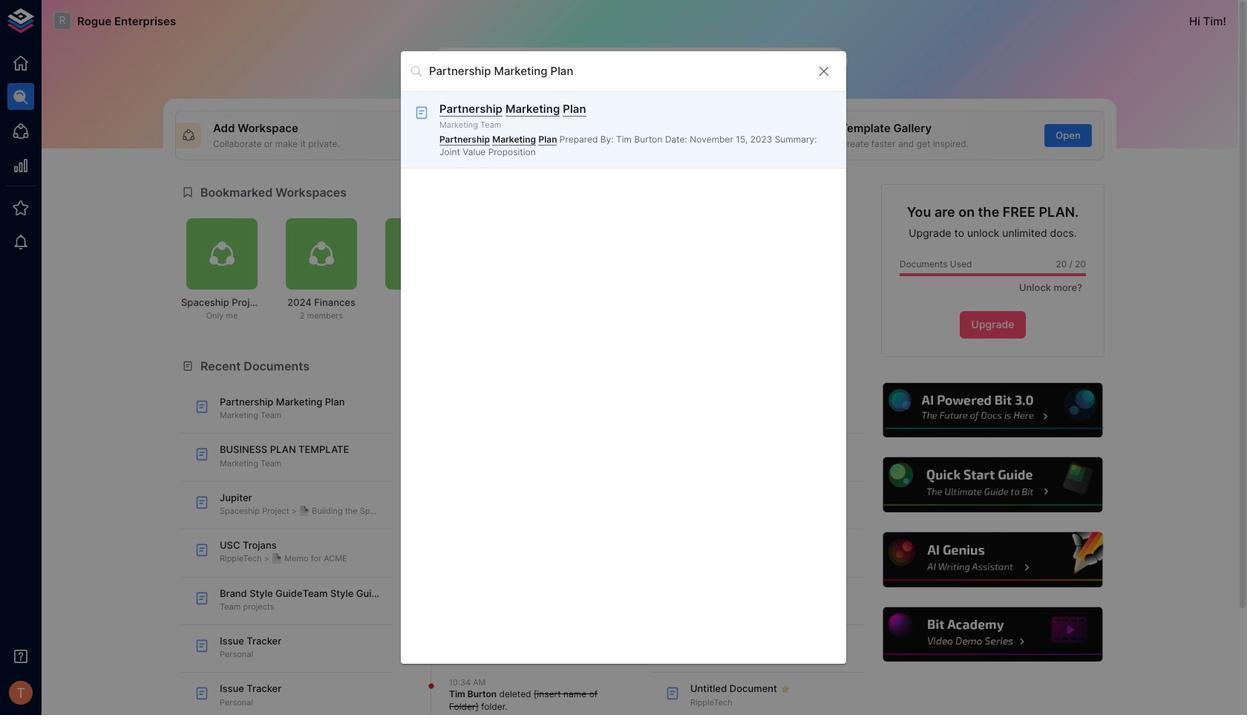 Task type: vqa. For each thing, say whether or not it's contained in the screenshot.
dialog
yes



Task type: locate. For each thing, give the bounding box(es) containing it.
dialog
[[401, 51, 847, 664]]

1 help image from the top
[[882, 381, 1105, 440]]

help image
[[882, 381, 1105, 440], [882, 456, 1105, 515], [882, 530, 1105, 589], [882, 605, 1105, 664]]

Search documents, folders and workspaces... text field
[[429, 60, 805, 82]]



Task type: describe. For each thing, give the bounding box(es) containing it.
2 help image from the top
[[882, 456, 1105, 515]]

3 help image from the top
[[882, 530, 1105, 589]]

4 help image from the top
[[882, 605, 1105, 664]]



